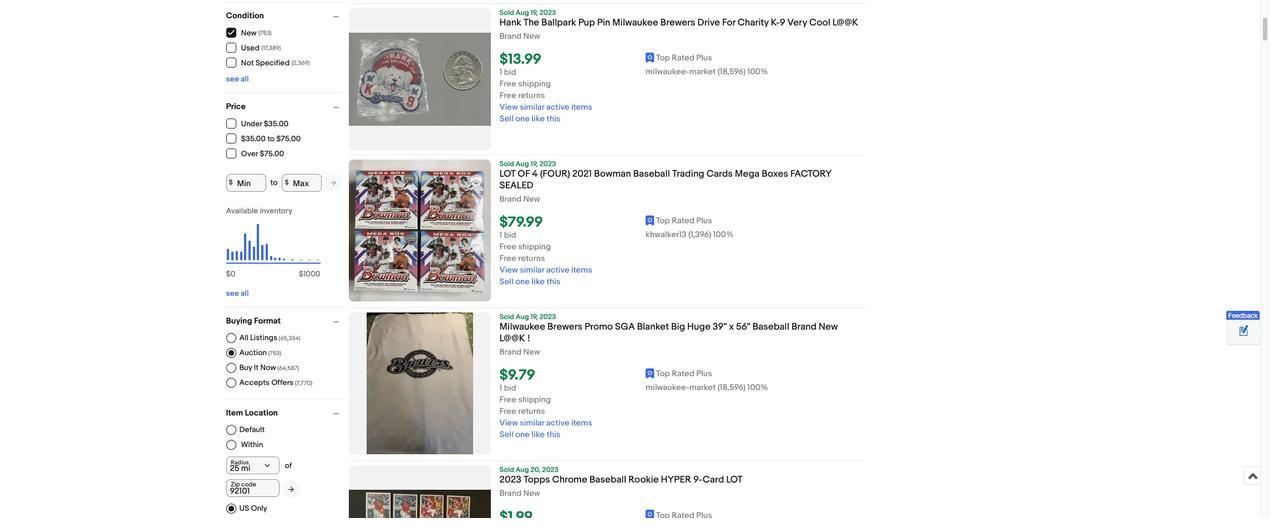 Task type: locate. For each thing, give the bounding box(es) containing it.
one
[[516, 114, 530, 124], [516, 277, 530, 288], [516, 430, 530, 441]]

3 view from the top
[[500, 419, 518, 429]]

2 vertical spatial bid
[[504, 384, 516, 394]]

$35.00
[[264, 119, 289, 129], [241, 134, 266, 144]]

aug inside sold  aug 19, 2023 hank the ballpark pup pin milwaukee brewers drive for charity k-9 very cool l@@k brand new
[[516, 8, 529, 17]]

1 vertical spatial items
[[571, 265, 592, 276]]

1 top from the top
[[656, 53, 670, 63]]

plus up (1,396)
[[697, 216, 712, 226]]

39"
[[713, 322, 727, 333]]

top rated plus image
[[646, 52, 655, 62], [646, 510, 655, 519]]

sell one like this link for $9.79
[[500, 430, 561, 441]]

0 horizontal spatial milwaukee
[[500, 322, 546, 333]]

see
[[226, 74, 239, 84], [226, 289, 239, 298]]

1 active from the top
[[546, 102, 570, 113]]

3 returns from the top
[[518, 407, 545, 417]]

1 vertical spatial $35.00
[[241, 134, 266, 144]]

view for $9.79
[[500, 419, 518, 429]]

$ 1000
[[299, 269, 320, 279]]

2 vertical spatial items
[[571, 419, 592, 429]]

hank the ballpark pup pin milwaukee brewers drive for charity k-9 very cool l@@k image
[[349, 33, 491, 126]]

0 vertical spatial top rated plus image
[[646, 52, 655, 62]]

1 market from the top
[[690, 67, 716, 77]]

2 like from the top
[[532, 277, 545, 288]]

1 horizontal spatial l@@k
[[833, 17, 859, 28]]

$ 0
[[226, 269, 236, 279]]

1 milwaukee- from the top
[[646, 67, 690, 77]]

new inside sold  aug 20, 2023 2023 topps chrome baseball rookie hyper 9-card lot brand new
[[523, 489, 540, 500]]

2 vertical spatial sell
[[500, 430, 514, 441]]

(18,596) for $9.79
[[718, 383, 746, 394]]

2 vertical spatial like
[[532, 430, 545, 441]]

2 view similar active items link from the top
[[500, 265, 592, 276]]

1 plus from the top
[[697, 53, 712, 63]]

milwaukee-market (18,596) 100% free shipping free returns view similar active items sell one like this for $9.79
[[500, 383, 768, 441]]

2 vertical spatial view similar active items link
[[500, 419, 592, 429]]

hyper
[[661, 475, 691, 486]]

2 bid from the top
[[504, 230, 516, 241]]

1 vertical spatial active
[[546, 265, 570, 276]]

baseball inside sold  aug 20, 2023 2023 topps chrome baseball rookie hyper 9-card lot brand new
[[590, 475, 627, 486]]

0 vertical spatial see all button
[[226, 74, 249, 84]]

$75.00 down the "$35.00 to $75.00"
[[260, 149, 284, 159]]

0 vertical spatial top
[[656, 53, 670, 63]]

1 vertical spatial similar
[[520, 265, 545, 276]]

sold
[[500, 8, 514, 17], [500, 160, 514, 169], [500, 313, 514, 322], [500, 466, 514, 475]]

1 like from the top
[[532, 114, 545, 124]]

6 free from the top
[[500, 407, 517, 417]]

0 vertical spatial lot
[[500, 169, 516, 180]]

plus for $13.99
[[697, 53, 712, 63]]

1 1 bid from the top
[[500, 67, 516, 78]]

100% for $13.99
[[748, 67, 768, 77]]

0 vertical spatial top rated plus
[[656, 53, 712, 63]]

4 free from the top
[[500, 254, 517, 264]]

0 vertical spatial items
[[571, 102, 592, 113]]

1 vertical spatial returns
[[518, 254, 545, 264]]

0 vertical spatial sell one like this link
[[500, 114, 561, 124]]

auction
[[239, 348, 267, 358]]

2 vertical spatial 1
[[500, 384, 502, 394]]

see down 0
[[226, 289, 239, 298]]

sold for $79.99
[[500, 160, 514, 169]]

2 vertical spatial returns
[[518, 407, 545, 417]]

see all down 0
[[226, 289, 249, 298]]

3 19, from the top
[[531, 313, 538, 322]]

1
[[500, 67, 502, 78], [500, 230, 502, 241], [500, 384, 502, 394]]

1 top rated plus image from the top
[[646, 216, 655, 226]]

2023 right the
[[540, 8, 556, 17]]

l@@k right cool
[[833, 17, 859, 28]]

9-
[[694, 475, 703, 486]]

like inside khwalker13 (1,396) 100% free shipping free returns view similar active items sell one like this
[[532, 277, 545, 288]]

3 shipping from the top
[[518, 395, 551, 406]]

2 view from the top
[[500, 265, 518, 276]]

see all for condition
[[226, 74, 249, 84]]

market
[[690, 67, 716, 77], [690, 383, 716, 394]]

promo
[[585, 322, 613, 333]]

see all for price
[[226, 289, 249, 298]]

view down $9.79
[[500, 419, 518, 429]]

1 vertical spatial milwaukee
[[500, 322, 546, 333]]

rated down milwaukee brewers promo sga blanket big huge 39" x 56" baseball brand new l@@k ! link
[[672, 369, 695, 380]]

2023 inside sold  aug 19, 2023 hank the ballpark pup pin milwaukee brewers drive for charity k-9 very cool l@@k brand new
[[540, 8, 556, 17]]

2 top rated plus image from the top
[[646, 510, 655, 519]]

1 19, from the top
[[531, 8, 538, 17]]

see all button for price
[[226, 289, 249, 298]]

19, inside sold  aug 19, 2023 hank the ballpark pup pin milwaukee brewers drive for charity k-9 very cool l@@k brand new
[[531, 8, 538, 17]]

milwaukee right 'pin'
[[613, 17, 658, 28]]

view similar active items link for $9.79
[[500, 419, 592, 429]]

2023 right 4
[[540, 160, 556, 169]]

2 items from the top
[[571, 265, 592, 276]]

0 vertical spatial (753)
[[259, 29, 272, 37]]

0 vertical spatial sell
[[500, 114, 514, 124]]

2 one from the top
[[516, 277, 530, 288]]

1 rated from the top
[[672, 53, 695, 63]]

1 view from the top
[[500, 102, 518, 113]]

3 like from the top
[[532, 430, 545, 441]]

0 vertical spatial top rated plus image
[[646, 216, 655, 226]]

all for price
[[241, 289, 249, 298]]

top rated plus image for $9.79
[[646, 369, 655, 379]]

see all down not
[[226, 74, 249, 84]]

1 one from the top
[[516, 114, 530, 124]]

2 see all button from the top
[[226, 289, 249, 298]]

aug left 20,
[[516, 466, 529, 475]]

1 vertical spatial 100%
[[713, 230, 734, 240]]

3 items from the top
[[571, 419, 592, 429]]

rated down sold  aug 19, 2023 hank the ballpark pup pin milwaukee brewers drive for charity k-9 very cool l@@k brand new
[[672, 53, 695, 63]]

lot up sealed
[[500, 169, 516, 180]]

1 vertical spatial plus
[[697, 216, 712, 226]]

0 vertical spatial plus
[[697, 53, 712, 63]]

lot of 4 (four) 2021 bowman baseball trading cards mega boxes factory sealed link
[[500, 169, 865, 195]]

1 top rated plus from the top
[[656, 53, 712, 63]]

1 bid from the top
[[504, 67, 516, 78]]

aug left 4
[[516, 160, 529, 169]]

(18,596)
[[718, 67, 746, 77], [718, 383, 746, 394]]

1 view similar active items link from the top
[[500, 102, 592, 113]]

brewers
[[661, 17, 696, 28], [548, 322, 583, 333]]

2 1 from the top
[[500, 230, 502, 241]]

similar for $9.79
[[520, 419, 545, 429]]

1 horizontal spatial milwaukee
[[613, 17, 658, 28]]

1 vertical spatial top
[[656, 216, 670, 226]]

(753) for auction
[[268, 350, 281, 357]]

1 horizontal spatial lot
[[727, 475, 743, 486]]

1 vertical spatial sell
[[500, 277, 514, 288]]

2023 topps chrome baseball rookie hyper 9-card lot image
[[349, 491, 491, 519]]

under
[[241, 119, 262, 129]]

1 vertical spatial (753)
[[268, 350, 281, 357]]

2 milwaukee-market (18,596) 100% free shipping free returns view similar active items sell one like this from the top
[[500, 383, 768, 441]]

1 for $13.99
[[500, 67, 502, 78]]

1 free from the top
[[500, 79, 517, 89]]

1 for $79.99
[[500, 230, 502, 241]]

0 vertical spatial active
[[546, 102, 570, 113]]

2 sell from the top
[[500, 277, 514, 288]]

$79.99
[[500, 214, 543, 231]]

3 sell one like this link from the top
[[500, 430, 561, 441]]

shipping for $9.79
[[518, 395, 551, 406]]

3 view similar active items link from the top
[[500, 419, 592, 429]]

1 top rated plus image from the top
[[646, 52, 655, 62]]

sold inside sold  aug 19, 2023 hank the ballpark pup pin milwaukee brewers drive for charity k-9 very cool l@@k brand new
[[500, 8, 514, 17]]

2 top rated plus image from the top
[[646, 369, 655, 379]]

milwaukee brewers promo sga blanket big huge 39" x 56" baseball brand new l@@k ! heading
[[500, 322, 838, 345]]

0 vertical spatial $35.00
[[264, 119, 289, 129]]

1 vertical spatial bid
[[504, 230, 516, 241]]

used
[[241, 43, 260, 53]]

2 top from the top
[[656, 216, 670, 226]]

1 vertical spatial 19,
[[531, 160, 538, 169]]

2023
[[540, 8, 556, 17], [540, 160, 556, 169], [540, 313, 556, 322], [542, 466, 559, 475], [500, 475, 522, 486]]

2 vertical spatial shipping
[[518, 395, 551, 406]]

pup
[[579, 17, 595, 28]]

2 vertical spatial 19,
[[531, 313, 538, 322]]

0 vertical spatial 1 bid
[[500, 67, 516, 78]]

1 items from the top
[[571, 102, 592, 113]]

2023 topps chrome baseball rookie hyper 9-card lot link
[[500, 475, 865, 490]]

it
[[254, 363, 259, 373]]

$ up buying
[[226, 269, 231, 279]]

!
[[527, 334, 530, 345]]

shipping inside khwalker13 (1,396) 100% free shipping free returns view similar active items sell one like this
[[518, 242, 551, 253]]

0 vertical spatial milwaukee
[[613, 17, 658, 28]]

top
[[656, 53, 670, 63], [656, 216, 670, 226], [656, 369, 670, 380]]

1 milwaukee-market (18,596) 100% free shipping free returns view similar active items sell one like this from the top
[[500, 67, 768, 124]]

3 rated from the top
[[672, 369, 695, 380]]

20,
[[531, 466, 541, 475]]

market for $9.79
[[690, 383, 716, 394]]

100% for $9.79
[[748, 383, 768, 394]]

hank
[[500, 17, 522, 28]]

sell one like this link for $13.99
[[500, 114, 561, 124]]

baseball left rookie
[[590, 475, 627, 486]]

1 shipping from the top
[[518, 79, 551, 89]]

top rated plus image down the sold  aug 19, 2023 milwaukee brewers promo sga blanket big huge 39" x 56" baseball brand new l@@k ! brand new
[[646, 369, 655, 379]]

2 top rated plus from the top
[[656, 216, 712, 226]]

view similar active items link down $13.99
[[500, 102, 592, 113]]

1 vertical spatial milwaukee-
[[646, 383, 690, 394]]

1 vertical spatial shipping
[[518, 242, 551, 253]]

3 plus from the top
[[697, 369, 712, 380]]

all down not
[[241, 74, 249, 84]]

1 vertical spatial market
[[690, 383, 716, 394]]

2 similar from the top
[[520, 265, 545, 276]]

0 vertical spatial one
[[516, 114, 530, 124]]

1 similar from the top
[[520, 102, 545, 113]]

1 this from the top
[[547, 114, 561, 124]]

see up 'price' on the left top
[[226, 74, 239, 84]]

top for $79.99
[[656, 216, 670, 226]]

returns inside khwalker13 (1,396) 100% free shipping free returns view similar active items sell one like this
[[518, 254, 545, 264]]

new inside sold  aug 19, 2023 lot of 4 (four) 2021 bowman baseball trading cards mega boxes factory sealed brand new
[[523, 194, 540, 205]]

3 active from the top
[[546, 419, 570, 429]]

this for $9.79
[[547, 430, 561, 441]]

like
[[532, 114, 545, 124], [532, 277, 545, 288], [532, 430, 545, 441]]

$75.00 down under $35.00
[[276, 134, 301, 144]]

view down $79.99
[[500, 265, 518, 276]]

1 vertical spatial baseball
[[753, 322, 790, 333]]

(753) up buy it now (64,587) at the left bottom of the page
[[268, 350, 281, 357]]

0 vertical spatial (18,596)
[[718, 67, 746, 77]]

similar up 20,
[[520, 419, 545, 429]]

brand
[[500, 31, 522, 42], [500, 194, 522, 205], [792, 322, 817, 333], [500, 347, 522, 358], [500, 489, 522, 500]]

1 vertical spatial $75.00
[[260, 149, 284, 159]]

3 similar from the top
[[520, 419, 545, 429]]

3 sold from the top
[[500, 313, 514, 322]]

new inside sold  aug 19, 2023 hank the ballpark pup pin milwaukee brewers drive for charity k-9 very cool l@@k brand new
[[523, 31, 540, 42]]

top rated plus
[[656, 53, 712, 63], [656, 216, 712, 226], [656, 369, 712, 380]]

milwaukee up !
[[500, 322, 546, 333]]

top down the sold  aug 19, 2023 milwaukee brewers promo sga blanket big huge 39" x 56" baseball brand new l@@k ! brand new
[[656, 369, 670, 380]]

this
[[547, 114, 561, 124], [547, 277, 561, 288], [547, 430, 561, 441]]

sell one like this link
[[500, 114, 561, 124], [500, 277, 561, 288], [500, 430, 561, 441]]

2023 for $9.79
[[540, 313, 556, 322]]

0 vertical spatial see all
[[226, 74, 249, 84]]

view similar active items link down $79.99
[[500, 265, 592, 276]]

0 vertical spatial milwaukee-
[[646, 67, 690, 77]]

3 1 bid from the top
[[500, 384, 516, 394]]

2023 right 20,
[[542, 466, 559, 475]]

view similar active items link up 20,
[[500, 419, 592, 429]]

0 horizontal spatial baseball
[[590, 475, 627, 486]]

1 sold from the top
[[500, 8, 514, 17]]

0 vertical spatial like
[[532, 114, 545, 124]]

to left maximum value in $ text field
[[271, 178, 278, 188]]

similar down $79.99
[[520, 265, 545, 276]]

milwaukee
[[613, 17, 658, 28], [500, 322, 546, 333]]

1 horizontal spatial baseball
[[633, 169, 670, 180]]

19, inside the sold  aug 19, 2023 milwaukee brewers promo sga blanket big huge 39" x 56" baseball brand new l@@k ! brand new
[[531, 313, 538, 322]]

lot right card in the bottom right of the page
[[727, 475, 743, 486]]

view similar active items link for $13.99
[[500, 102, 592, 113]]

0 vertical spatial 19,
[[531, 8, 538, 17]]

2 (18,596) from the top
[[718, 383, 746, 394]]

0 vertical spatial shipping
[[518, 79, 551, 89]]

brewers left the promo
[[548, 322, 583, 333]]

3 bid from the top
[[504, 384, 516, 394]]

1 vertical spatial 1
[[500, 230, 502, 241]]

2 19, from the top
[[531, 160, 538, 169]]

top rated plus down milwaukee brewers promo sga blanket big huge 39" x 56" baseball brand new l@@k ! link
[[656, 369, 712, 380]]

market for $13.99
[[690, 67, 716, 77]]

2 this from the top
[[547, 277, 561, 288]]

3 top rated plus from the top
[[656, 369, 712, 380]]

milwaukee inside sold  aug 19, 2023 hank the ballpark pup pin milwaukee brewers drive for charity k-9 very cool l@@k brand new
[[613, 17, 658, 28]]

1 vertical spatial view similar active items link
[[500, 265, 592, 276]]

$35.00 to $75.00
[[241, 134, 301, 144]]

1 vertical spatial one
[[516, 277, 530, 288]]

top rated plus down sold  aug 19, 2023 hank the ballpark pup pin milwaukee brewers drive for charity k-9 very cool l@@k brand new
[[656, 53, 712, 63]]

2 plus from the top
[[697, 216, 712, 226]]

3 one from the top
[[516, 430, 530, 441]]

0 vertical spatial this
[[547, 114, 561, 124]]

2 vertical spatial view
[[500, 419, 518, 429]]

2 vertical spatial top rated plus
[[656, 369, 712, 380]]

2023 inside sold  aug 19, 2023 lot of 4 (four) 2021 bowman baseball trading cards mega boxes factory sealed brand new
[[540, 160, 556, 169]]

bid for $79.99
[[504, 230, 516, 241]]

aug for $79.99
[[516, 160, 529, 169]]

sold inside sold  aug 20, 2023 2023 topps chrome baseball rookie hyper 9-card lot brand new
[[500, 466, 514, 475]]

0 vertical spatial similar
[[520, 102, 545, 113]]

shipping down $79.99
[[518, 242, 551, 253]]

plus down drive
[[697, 53, 712, 63]]

19, for $13.99
[[531, 8, 538, 17]]

l@@k
[[833, 17, 859, 28], [500, 334, 525, 345]]

k-
[[771, 17, 780, 28]]

100% inside khwalker13 (1,396) 100% free shipping free returns view similar active items sell one like this
[[713, 230, 734, 240]]

3 1 from the top
[[500, 384, 502, 394]]

rated for $13.99
[[672, 53, 695, 63]]

1 vertical spatial top rated plus image
[[646, 369, 655, 379]]

3 sell from the top
[[500, 430, 514, 441]]

sold inside sold  aug 19, 2023 lot of 4 (four) 2021 bowman baseball trading cards mega boxes factory sealed brand new
[[500, 160, 514, 169]]

2 vertical spatial sell one like this link
[[500, 430, 561, 441]]

0 vertical spatial all
[[241, 74, 249, 84]]

2 1 bid from the top
[[500, 230, 516, 241]]

aug for $13.99
[[516, 8, 529, 17]]

plus down milwaukee brewers promo sga blanket big huge 39" x 56" baseball brand new l@@k ! link
[[697, 369, 712, 380]]

shipping down $9.79
[[518, 395, 551, 406]]

milwaukee-
[[646, 67, 690, 77], [646, 383, 690, 394]]

0 vertical spatial rated
[[672, 53, 695, 63]]

price
[[226, 101, 246, 112]]

milwaukee- down sold  aug 19, 2023 hank the ballpark pup pin milwaukee brewers drive for charity k-9 very cool l@@k brand new
[[646, 67, 690, 77]]

similar inside khwalker13 (1,396) 100% free shipping free returns view similar active items sell one like this
[[520, 265, 545, 276]]

of
[[285, 461, 292, 471]]

similar
[[520, 102, 545, 113], [520, 265, 545, 276], [520, 419, 545, 429]]

1 vertical spatial like
[[532, 277, 545, 288]]

baseball left trading at the right of page
[[633, 169, 670, 180]]

under $35.00 link
[[226, 118, 289, 129]]

top rated plus image down rookie
[[646, 510, 655, 519]]

3 this from the top
[[547, 430, 561, 441]]

apply within filter image
[[288, 486, 294, 494]]

1 vertical spatial (18,596)
[[718, 383, 746, 394]]

3 top from the top
[[656, 369, 670, 380]]

brand inside sold  aug 20, 2023 2023 topps chrome baseball rookie hyper 9-card lot brand new
[[500, 489, 522, 500]]

1 1 from the top
[[500, 67, 502, 78]]

2 active from the top
[[546, 265, 570, 276]]

$ up 'inventory'
[[285, 179, 289, 187]]

baseball right 56"
[[753, 322, 790, 333]]

aug for $9.79
[[516, 313, 529, 322]]

2 vertical spatial rated
[[672, 369, 695, 380]]

2 horizontal spatial baseball
[[753, 322, 790, 333]]

0 vertical spatial returns
[[518, 91, 545, 101]]

None text field
[[226, 480, 279, 497]]

2 aug from the top
[[516, 160, 529, 169]]

returns down $79.99
[[518, 254, 545, 264]]

2023 topps chrome baseball rookie hyper 9-card lot heading
[[500, 475, 743, 486]]

2023 for $13.99
[[540, 8, 556, 17]]

top rated plus for $79.99
[[656, 216, 712, 226]]

1 bid for $13.99
[[500, 67, 516, 78]]

sold inside the sold  aug 19, 2023 milwaukee brewers promo sga blanket big huge 39" x 56" baseball brand new l@@k ! brand new
[[500, 313, 514, 322]]

all
[[241, 74, 249, 84], [241, 289, 249, 298]]

active for $9.79
[[546, 419, 570, 429]]

1 vertical spatial see all button
[[226, 289, 249, 298]]

1 all from the top
[[241, 74, 249, 84]]

1 vertical spatial see
[[226, 289, 239, 298]]

$75.00
[[276, 134, 301, 144], [260, 149, 284, 159]]

0 vertical spatial view similar active items link
[[500, 102, 592, 113]]

sold  aug 19, 2023 milwaukee brewers promo sga blanket big huge 39" x 56" baseball brand new l@@k ! brand new
[[500, 313, 838, 358]]

2 shipping from the top
[[518, 242, 551, 253]]

see all button
[[226, 74, 249, 84], [226, 289, 249, 298]]

0 vertical spatial 100%
[[748, 67, 768, 77]]

1 vertical spatial brewers
[[548, 322, 583, 333]]

view down $13.99
[[500, 102, 518, 113]]

2023 left the promo
[[540, 313, 556, 322]]

top rated plus image for $79.99
[[646, 216, 655, 226]]

3 aug from the top
[[516, 313, 529, 322]]

2 sold from the top
[[500, 160, 514, 169]]

top rated plus up (1,396)
[[656, 216, 712, 226]]

1 see all button from the top
[[226, 74, 249, 84]]

1 sell from the top
[[500, 114, 514, 124]]

top down sold  aug 19, 2023 hank the ballpark pup pin milwaukee brewers drive for charity k-9 very cool l@@k brand new
[[656, 53, 670, 63]]

1 vertical spatial sell one like this link
[[500, 277, 561, 288]]

aug inside the sold  aug 19, 2023 milwaukee brewers promo sga blanket big huge 39" x 56" baseball brand new l@@k ! brand new
[[516, 313, 529, 322]]

active
[[546, 102, 570, 113], [546, 265, 570, 276], [546, 419, 570, 429]]

(753) inside 'auction (753)'
[[268, 350, 281, 357]]

$35.00 up the "$35.00 to $75.00"
[[264, 119, 289, 129]]

returns down $9.79
[[518, 407, 545, 417]]

view for $13.99
[[500, 102, 518, 113]]

(1,396)
[[689, 230, 712, 240]]

2 see all from the top
[[226, 289, 249, 298]]

(four)
[[540, 169, 570, 180]]

$ up buying format dropdown button
[[299, 269, 303, 279]]

2 vertical spatial baseball
[[590, 475, 627, 486]]

similar down $13.99
[[520, 102, 545, 113]]

1 vertical spatial see all
[[226, 289, 249, 298]]

returns for $9.79
[[518, 407, 545, 417]]

2 returns from the top
[[518, 254, 545, 264]]

1 vertical spatial view
[[500, 265, 518, 276]]

buy it now (64,587)
[[239, 363, 299, 373]]

one for $9.79
[[516, 430, 530, 441]]

1 returns from the top
[[518, 91, 545, 101]]

active for $13.99
[[546, 102, 570, 113]]

0 vertical spatial view
[[500, 102, 518, 113]]

plus
[[697, 53, 712, 63], [697, 216, 712, 226], [697, 369, 712, 380]]

brewers left drive
[[661, 17, 696, 28]]

brand inside sold  aug 19, 2023 lot of 4 (four) 2021 bowman baseball trading cards mega boxes factory sealed brand new
[[500, 194, 522, 205]]

returns down $13.99
[[518, 91, 545, 101]]

items
[[571, 102, 592, 113], [571, 265, 592, 276], [571, 419, 592, 429]]

Maximum Value in $ text field
[[282, 174, 322, 192]]

1 see from the top
[[226, 74, 239, 84]]

9
[[780, 17, 786, 28]]

0 vertical spatial milwaukee-market (18,596) 100% free shipping free returns view similar active items sell one like this
[[500, 67, 768, 124]]

(64,587)
[[277, 365, 299, 372]]

2 market from the top
[[690, 383, 716, 394]]

aug
[[516, 8, 529, 17], [516, 160, 529, 169], [516, 313, 529, 322], [516, 466, 529, 475]]

card
[[703, 475, 724, 486]]

0 horizontal spatial brewers
[[548, 322, 583, 333]]

4 sold from the top
[[500, 466, 514, 475]]

2 vertical spatial 1 bid
[[500, 384, 516, 394]]

1 vertical spatial lot
[[727, 475, 743, 486]]

(753) up used (17,389)
[[259, 29, 272, 37]]

to down under $35.00
[[268, 134, 275, 144]]

(753)
[[259, 29, 272, 37], [268, 350, 281, 357]]

see all button for condition
[[226, 74, 249, 84]]

2 see from the top
[[226, 289, 239, 298]]

 (7,770) Items text field
[[294, 380, 313, 387]]

all up buying
[[241, 289, 249, 298]]

$35.00 up over $75.00 link
[[241, 134, 266, 144]]

19, inside sold  aug 19, 2023 lot of 4 (four) 2021 bowman baseball trading cards mega boxes factory sealed brand new
[[531, 160, 538, 169]]

aug left the ballpark
[[516, 8, 529, 17]]

aug inside sold  aug 19, 2023 lot of 4 (four) 2021 bowman baseball trading cards mega boxes factory sealed brand new
[[516, 160, 529, 169]]

4 aug from the top
[[516, 466, 529, 475]]

lot
[[500, 169, 516, 180], [727, 475, 743, 486]]

0 vertical spatial to
[[268, 134, 275, 144]]

us only
[[239, 504, 267, 514]]

see all button down not
[[226, 74, 249, 84]]

1 vertical spatial rated
[[672, 216, 695, 226]]

0 vertical spatial l@@k
[[833, 17, 859, 28]]

price button
[[226, 101, 344, 112]]

milwaukee-market (18,596) 100% free shipping free returns view similar active items sell one like this
[[500, 67, 768, 124], [500, 383, 768, 441]]

aug up !
[[516, 313, 529, 322]]

format
[[254, 316, 281, 327]]

0 horizontal spatial l@@k
[[500, 334, 525, 345]]

milwaukee- down the sold  aug 19, 2023 milwaukee brewers promo sga blanket big huge 39" x 56" baseball brand new l@@k ! brand new
[[646, 383, 690, 394]]

only
[[251, 504, 267, 514]]

top rated plus image for milwaukee
[[646, 52, 655, 62]]

top rated plus image down sold  aug 19, 2023 hank the ballpark pup pin milwaukee brewers drive for charity k-9 very cool l@@k brand new
[[646, 52, 655, 62]]

(753) inside new (753)
[[259, 29, 272, 37]]

1 vertical spatial top rated plus image
[[646, 510, 655, 519]]

brewers inside sold  aug 19, 2023 hank the ballpark pup pin milwaukee brewers drive for charity k-9 very cool l@@k brand new
[[661, 17, 696, 28]]

19, for $9.79
[[531, 313, 538, 322]]

2 sell one like this link from the top
[[500, 277, 561, 288]]

lot inside sold  aug 20, 2023 2023 topps chrome baseball rookie hyper 9-card lot brand new
[[727, 475, 743, 486]]

l@@k left !
[[500, 334, 525, 345]]

0 vertical spatial see
[[226, 74, 239, 84]]

1 (18,596) from the top
[[718, 67, 746, 77]]

1 vertical spatial top rated plus
[[656, 216, 712, 226]]

2 rated from the top
[[672, 216, 695, 226]]

milwaukee brewers promo sga blanket big huge 39" x 56" baseball brand new l@@k ! image
[[366, 313, 473, 455]]

2 vertical spatial top
[[656, 369, 670, 380]]

brewers inside the sold  aug 19, 2023 milwaukee brewers promo sga blanket big huge 39" x 56" baseball brand new l@@k ! brand new
[[548, 322, 583, 333]]

0 vertical spatial baseball
[[633, 169, 670, 180]]

shipping down $13.99
[[518, 79, 551, 89]]

1 aug from the top
[[516, 8, 529, 17]]

items for $13.99
[[571, 102, 592, 113]]

 (753) Items text field
[[267, 350, 281, 357]]

top rated plus image up khwalker13
[[646, 216, 655, 226]]

top up khwalker13
[[656, 216, 670, 226]]

1 vertical spatial all
[[241, 289, 249, 298]]

2 vertical spatial active
[[546, 419, 570, 429]]

1 sell one like this link from the top
[[500, 114, 561, 124]]

lot of 4 (four) 2021 bowman baseball trading cards mega boxes factory sealed heading
[[500, 169, 832, 191]]

items for $9.79
[[571, 419, 592, 429]]

see for condition
[[226, 74, 239, 84]]

1 see all from the top
[[226, 74, 249, 84]]

not specified (2,369)
[[241, 58, 310, 68]]

top rated plus image
[[646, 216, 655, 226], [646, 369, 655, 379]]

1 vertical spatial 1 bid
[[500, 230, 516, 241]]

l@@k inside the sold  aug 19, 2023 milwaukee brewers promo sga blanket big huge 39" x 56" baseball brand new l@@k ! brand new
[[500, 334, 525, 345]]

inventory
[[260, 206, 293, 216]]

2 milwaukee- from the top
[[646, 383, 690, 394]]

rated up (1,396)
[[672, 216, 695, 226]]

2 all from the top
[[241, 289, 249, 298]]

2 vertical spatial 100%
[[748, 383, 768, 394]]

milwaukee- for $9.79
[[646, 383, 690, 394]]

see all button down 0
[[226, 289, 249, 298]]

2023 inside the sold  aug 19, 2023 milwaukee brewers promo sga blanket big huge 39" x 56" baseball brand new l@@k ! brand new
[[540, 313, 556, 322]]



Task type: describe. For each thing, give the bounding box(es) containing it.
sold  aug 19, 2023 lot of 4 (four) 2021 bowman baseball trading cards mega boxes factory sealed brand new
[[500, 160, 832, 205]]

not
[[241, 58, 254, 68]]

sold for $13.99
[[500, 8, 514, 17]]

0
[[231, 269, 236, 279]]

baseball inside the sold  aug 19, 2023 milwaukee brewers promo sga blanket big huge 39" x 56" baseball brand new l@@k ! brand new
[[753, 322, 790, 333]]

location
[[245, 408, 278, 419]]

all for condition
[[241, 74, 249, 84]]

buying
[[226, 316, 252, 327]]

3 free from the top
[[500, 242, 517, 253]]

listings
[[250, 333, 277, 343]]

active inside khwalker13 (1,396) 100% free shipping free returns view similar active items sell one like this
[[546, 265, 570, 276]]

sealed
[[500, 180, 534, 191]]

charity
[[738, 17, 769, 28]]

within
[[241, 441, 263, 450]]

1 vertical spatial to
[[271, 178, 278, 188]]

hank the ballpark pup pin milwaukee brewers drive for charity k-9 very cool l@@k link
[[500, 17, 865, 32]]

cool
[[810, 17, 831, 28]]

see for price
[[226, 289, 239, 298]]

available inventory
[[226, 206, 293, 216]]

similar for $13.99
[[520, 102, 545, 113]]

drive
[[698, 17, 720, 28]]

1 for $9.79
[[500, 384, 502, 394]]

one inside khwalker13 (1,396) 100% free shipping free returns view similar active items sell one like this
[[516, 277, 530, 288]]

shipping for $13.99
[[518, 79, 551, 89]]

plus for $79.99
[[697, 216, 712, 226]]

(753) for new
[[259, 29, 272, 37]]

hank the ballpark pup pin milwaukee brewers drive for charity k-9 very cool l@@k heading
[[500, 17, 859, 28]]

$ up available
[[229, 179, 233, 187]]

this inside khwalker13 (1,396) 100% free shipping free returns view similar active items sell one like this
[[547, 277, 561, 288]]

very
[[788, 17, 807, 28]]

56"
[[736, 322, 751, 333]]

all
[[239, 333, 249, 343]]

top for $9.79
[[656, 369, 670, 380]]

bowman
[[594, 169, 631, 180]]

1 bid for $9.79
[[500, 384, 516, 394]]

factory
[[791, 169, 832, 180]]

19, for $79.99
[[531, 160, 538, 169]]

item
[[226, 408, 243, 419]]

bid for $13.99
[[504, 67, 516, 78]]

top rated plus for $13.99
[[656, 53, 712, 63]]

rated for $79.99
[[672, 216, 695, 226]]

like for $13.99
[[532, 114, 545, 124]]

$35.00 to $75.00 link
[[226, 133, 301, 144]]

us
[[239, 504, 249, 514]]

the
[[524, 17, 539, 28]]

khwalker13 (1,396) 100% free shipping free returns view similar active items sell one like this
[[500, 230, 734, 288]]

like for $9.79
[[532, 430, 545, 441]]

all listings (65,334)
[[239, 333, 301, 343]]

top for $13.99
[[656, 53, 670, 63]]

over $75.00 link
[[226, 148, 285, 159]]

aug inside sold  aug 20, 2023 2023 topps chrome baseball rookie hyper 9-card lot brand new
[[516, 466, 529, 475]]

big
[[671, 322, 685, 333]]

$13.99
[[500, 51, 542, 68]]

mega
[[735, 169, 760, 180]]

us only link
[[226, 504, 267, 514]]

returns for $13.99
[[518, 91, 545, 101]]

buying format button
[[226, 316, 344, 327]]

sell inside khwalker13 (1,396) 100% free shipping free returns view similar active items sell one like this
[[500, 277, 514, 288]]

baseball inside sold  aug 19, 2023 lot of 4 (four) 2021 bowman baseball trading cards mega boxes factory sealed brand new
[[633, 169, 670, 180]]

milwaukee brewers promo sga blanket big huge 39" x 56" baseball brand new l@@k ! link
[[500, 322, 865, 348]]

(7,770)
[[295, 380, 313, 387]]

milwaukee inside the sold  aug 19, 2023 milwaukee brewers promo sga blanket big huge 39" x 56" baseball brand new l@@k ! brand new
[[500, 322, 546, 333]]

5 free from the top
[[500, 395, 517, 406]]

rated for $9.79
[[672, 369, 695, 380]]

view similar active items link for $79.99
[[500, 265, 592, 276]]

used (17,389)
[[241, 43, 281, 53]]

graph of available inventory between $0 and $1000+ image
[[226, 206, 320, 284]]

sell for $13.99
[[500, 114, 514, 124]]

new (753)
[[241, 28, 272, 38]]

brand inside sold  aug 19, 2023 hank the ballpark pup pin milwaukee brewers drive for charity k-9 very cool l@@k brand new
[[500, 31, 522, 42]]

sell for $9.79
[[500, 430, 514, 441]]

2 free from the top
[[500, 91, 517, 101]]

(17,389)
[[262, 44, 281, 52]]

0 vertical spatial $75.00
[[276, 134, 301, 144]]

sold  aug 20, 2023 2023 topps chrome baseball rookie hyper 9-card lot brand new
[[500, 466, 743, 500]]

(18,596) for $13.99
[[718, 67, 746, 77]]

2023 left topps
[[500, 475, 522, 486]]

1000
[[303, 269, 320, 279]]

sell one like this link for $79.99
[[500, 277, 561, 288]]

plus for $9.79
[[697, 369, 712, 380]]

offers
[[271, 378, 294, 388]]

 (64,587) Items text field
[[276, 365, 299, 372]]

milwaukee- for $13.99
[[646, 67, 690, 77]]

accepts
[[239, 378, 270, 388]]

(2,369)
[[292, 59, 310, 67]]

l@@k inside sold  aug 19, 2023 hank the ballpark pup pin milwaukee brewers drive for charity k-9 very cool l@@k brand new
[[833, 17, 859, 28]]

2023 for $79.99
[[540, 160, 556, 169]]

pin
[[597, 17, 610, 28]]

sold  aug 19, 2023 hank the ballpark pup pin milwaukee brewers drive for charity k-9 very cool l@@k brand new
[[500, 8, 859, 42]]

sga
[[615, 322, 635, 333]]

items inside khwalker13 (1,396) 100% free shipping free returns view similar active items sell one like this
[[571, 265, 592, 276]]

under $35.00
[[241, 119, 289, 129]]

chrome
[[552, 475, 588, 486]]

milwaukee-market (18,596) 100% free shipping free returns view similar active items sell one like this for $13.99
[[500, 67, 768, 124]]

lot inside sold  aug 19, 2023 lot of 4 (four) 2021 bowman baseball trading cards mega boxes factory sealed brand new
[[500, 169, 516, 180]]

over $75.00
[[241, 149, 284, 159]]

default
[[239, 425, 265, 435]]

condition button
[[226, 10, 344, 21]]

specified
[[256, 58, 290, 68]]

Minimum Value in $ text field
[[226, 174, 266, 192]]

sold for $9.79
[[500, 313, 514, 322]]

 (65,334) Items text field
[[277, 335, 301, 342]]

now
[[260, 363, 276, 373]]

for
[[722, 17, 736, 28]]

condition
[[226, 10, 264, 21]]

blanket
[[637, 322, 669, 333]]

buying format
[[226, 316, 281, 327]]

item location button
[[226, 408, 344, 419]]

view inside khwalker13 (1,396) 100% free shipping free returns view similar active items sell one like this
[[500, 265, 518, 276]]

2021
[[572, 169, 592, 180]]

1 bid for $79.99
[[500, 230, 516, 241]]

$9.79
[[500, 368, 536, 385]]

top rated plus image for hyper
[[646, 510, 655, 519]]

of
[[518, 169, 530, 180]]

rookie
[[629, 475, 659, 486]]

4
[[532, 169, 538, 180]]

lot of 4 (four) 2021 bowman baseball trading cards mega boxes factory sealed image
[[349, 160, 491, 302]]

topps
[[524, 475, 550, 486]]

top rated plus for $9.79
[[656, 369, 712, 380]]

ballpark
[[542, 17, 576, 28]]

one for $13.99
[[516, 114, 530, 124]]

cards
[[707, 169, 733, 180]]

bid for $9.79
[[504, 384, 516, 394]]

buy
[[239, 363, 252, 373]]

boxes
[[762, 169, 789, 180]]

huge
[[688, 322, 711, 333]]

x
[[729, 322, 734, 333]]

khwalker13
[[646, 230, 687, 240]]

feedback
[[1229, 312, 1258, 320]]

auction (753)
[[239, 348, 281, 358]]

over
[[241, 149, 258, 159]]

item location
[[226, 408, 278, 419]]

this for $13.99
[[547, 114, 561, 124]]



Task type: vqa. For each thing, say whether or not it's contained in the screenshot.
milwaukee- for $9.79
yes



